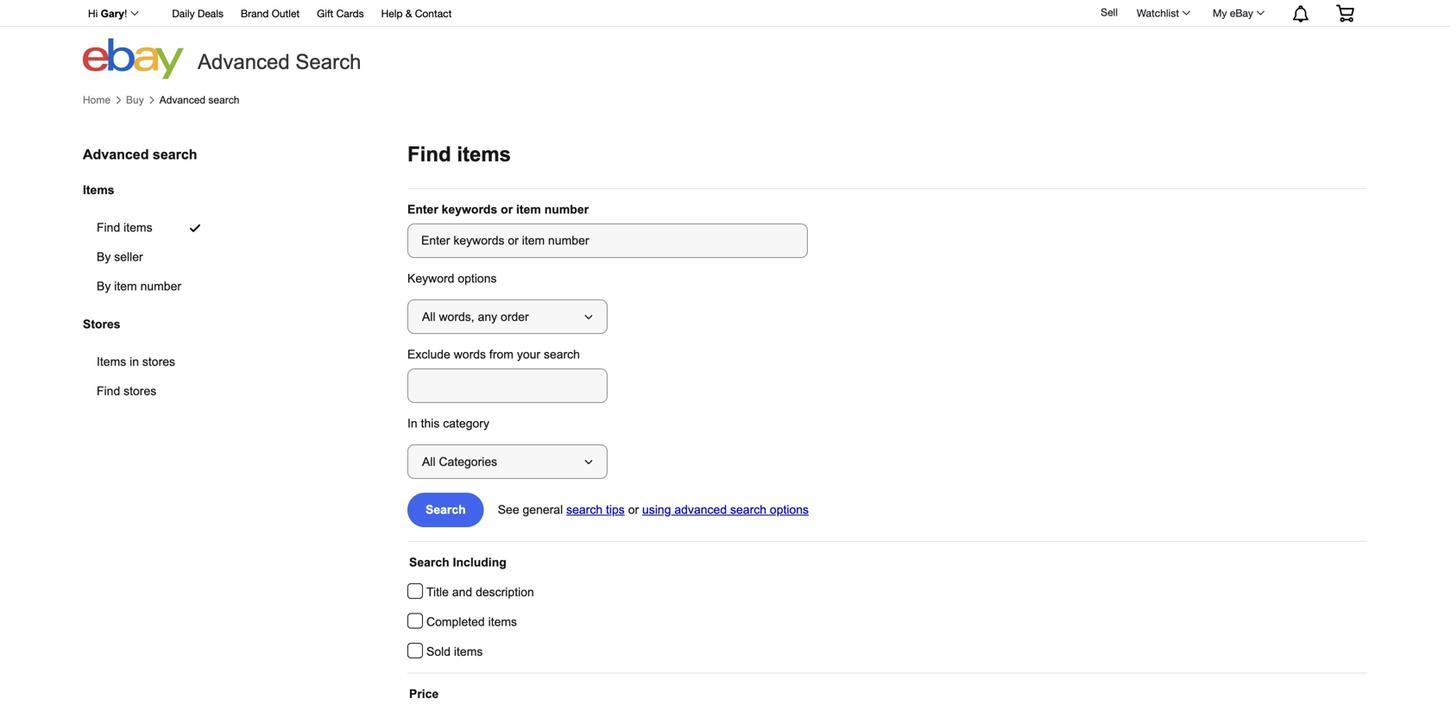Task type: describe. For each thing, give the bounding box(es) containing it.
0 vertical spatial search
[[296, 51, 361, 73]]

items for items in stores
[[97, 355, 126, 369]]

gift cards
[[317, 7, 364, 19]]

daily
[[172, 7, 195, 19]]

search down advanced search
[[208, 94, 240, 106]]

search including
[[409, 556, 507, 570]]

0 horizontal spatial options
[[458, 272, 497, 285]]

0 horizontal spatial or
[[501, 203, 513, 216]]

in
[[130, 355, 139, 369]]

find items link
[[83, 214, 223, 243]]

search for "search" button
[[426, 503, 466, 517]]

stores
[[83, 318, 121, 331]]

price
[[409, 688, 439, 701]]

0 vertical spatial advanced search
[[160, 94, 240, 106]]

this
[[421, 417, 440, 430]]

enter
[[408, 203, 439, 216]]

1 horizontal spatial item
[[516, 203, 541, 216]]

1 vertical spatial item
[[114, 280, 137, 293]]

general
[[523, 503, 563, 517]]

title
[[427, 586, 449, 599]]

Enter keywords or item number text field
[[408, 224, 808, 258]]

watchlist
[[1137, 7, 1180, 19]]

gift cards link
[[317, 5, 364, 24]]

advanced
[[675, 503, 727, 517]]

sold items
[[427, 646, 483, 659]]

0 horizontal spatial find items
[[97, 221, 152, 235]]

by seller
[[97, 251, 143, 264]]

exclude
[[408, 348, 451, 361]]

from
[[490, 348, 514, 361]]

items up seller
[[124, 221, 152, 235]]

search tips link
[[567, 503, 625, 517]]

items right sold in the bottom of the page
[[454, 646, 483, 659]]

words
[[454, 348, 486, 361]]

advanced search link
[[160, 94, 240, 106]]

search button
[[408, 493, 484, 528]]

number inside by item number link
[[140, 280, 181, 293]]

daily deals link
[[172, 5, 224, 24]]

0 vertical spatial find items
[[408, 143, 511, 166]]

outlet
[[272, 7, 300, 19]]

enter keywords or item number
[[408, 203, 589, 216]]

home
[[83, 94, 111, 106]]

0 vertical spatial stores
[[142, 355, 175, 369]]

by item number link
[[83, 272, 223, 302]]

&
[[406, 7, 412, 19]]

by for by seller
[[97, 251, 111, 264]]

brand outlet link
[[241, 5, 300, 24]]

using
[[643, 503, 671, 517]]

sold
[[427, 646, 451, 659]]

0 vertical spatial number
[[545, 203, 589, 216]]

buy
[[126, 94, 144, 106]]

watchlist link
[[1128, 3, 1199, 23]]

by item number
[[97, 280, 181, 293]]

keywords
[[442, 203, 498, 216]]

my
[[1213, 7, 1228, 19]]

title and description
[[427, 586, 534, 599]]

find stores link
[[83, 377, 217, 406]]

advanced search
[[198, 51, 361, 73]]

using advanced search options link
[[643, 503, 809, 517]]

gary
[[101, 8, 124, 19]]

your
[[517, 348, 541, 361]]

hi gary !
[[88, 8, 127, 19]]



Task type: vqa. For each thing, say whether or not it's contained in the screenshot.
bottom or
yes



Task type: locate. For each thing, give the bounding box(es) containing it.
by
[[97, 251, 111, 264], [97, 280, 111, 293]]

category
[[443, 417, 490, 430]]

search right your
[[544, 348, 580, 361]]

brand
[[241, 7, 269, 19]]

items down description
[[488, 616, 517, 629]]

1 horizontal spatial find items
[[408, 143, 511, 166]]

see general search tips or using advanced search options
[[498, 503, 809, 517]]

1 vertical spatial find
[[97, 221, 120, 235]]

or
[[501, 203, 513, 216], [628, 503, 639, 517]]

1 vertical spatial options
[[770, 503, 809, 517]]

item down seller
[[114, 280, 137, 293]]

advanced down buy "link"
[[83, 147, 149, 162]]

search left tips
[[567, 503, 603, 517]]

sell
[[1101, 6, 1118, 18]]

search right "advanced"
[[731, 503, 767, 517]]

0 horizontal spatial item
[[114, 280, 137, 293]]

buy link
[[126, 94, 144, 106]]

cards
[[336, 7, 364, 19]]

find inside find stores link
[[97, 385, 120, 398]]

help & contact link
[[381, 5, 452, 24]]

1 vertical spatial or
[[628, 503, 639, 517]]

2 by from the top
[[97, 280, 111, 293]]

and
[[452, 586, 473, 599]]

number
[[545, 203, 589, 216], [140, 280, 181, 293]]

seller
[[114, 251, 143, 264]]

keyword options
[[408, 272, 497, 285]]

1 vertical spatial advanced search
[[83, 147, 197, 162]]

help & contact
[[381, 7, 452, 19]]

tips
[[606, 503, 625, 517]]

completed
[[427, 616, 485, 629]]

see
[[498, 503, 520, 517]]

number up enter keywords or item number text box
[[545, 203, 589, 216]]

2 vertical spatial search
[[409, 556, 450, 570]]

items for items
[[83, 184, 114, 197]]

description
[[476, 586, 534, 599]]

items up enter keywords or item number
[[457, 143, 511, 166]]

by down the by seller on the top
[[97, 280, 111, 293]]

1 horizontal spatial options
[[770, 503, 809, 517]]

find for find items link
[[97, 221, 120, 235]]

options
[[458, 272, 497, 285], [770, 503, 809, 517]]

0 vertical spatial options
[[458, 272, 497, 285]]

search inside button
[[426, 503, 466, 517]]

find items up seller
[[97, 221, 152, 235]]

advanced search right buy
[[160, 94, 240, 106]]

search for search including
[[409, 556, 450, 570]]

your shopping cart image
[[1336, 5, 1356, 22]]

home link
[[83, 94, 111, 106]]

stores
[[142, 355, 175, 369], [124, 385, 157, 398]]

sell link
[[1094, 6, 1126, 18]]

in this category
[[408, 417, 490, 430]]

advanced search down buy "link"
[[83, 147, 197, 162]]

search
[[296, 51, 361, 73], [426, 503, 466, 517], [409, 556, 450, 570]]

1 vertical spatial by
[[97, 280, 111, 293]]

0 vertical spatial advanced
[[198, 51, 290, 73]]

0 vertical spatial or
[[501, 203, 513, 216]]

0 vertical spatial item
[[516, 203, 541, 216]]

find items
[[408, 143, 511, 166], [97, 221, 152, 235]]

search up title
[[409, 556, 450, 570]]

exclude words from your search
[[408, 348, 580, 361]]

1 vertical spatial stores
[[124, 385, 157, 398]]

advanced
[[198, 51, 290, 73], [160, 94, 206, 106], [83, 147, 149, 162]]

or right tips
[[628, 503, 639, 517]]

search
[[208, 94, 240, 106], [153, 147, 197, 162], [544, 348, 580, 361], [567, 503, 603, 517], [731, 503, 767, 517]]

including
[[453, 556, 507, 570]]

daily deals
[[172, 7, 224, 19]]

2 vertical spatial find
[[97, 385, 120, 398]]

hi
[[88, 8, 98, 19]]

1 horizontal spatial or
[[628, 503, 639, 517]]

keyword
[[408, 272, 455, 285]]

find stores
[[97, 385, 157, 398]]

items
[[457, 143, 511, 166], [124, 221, 152, 235], [488, 616, 517, 629], [454, 646, 483, 659]]

advanced right buy
[[160, 94, 206, 106]]

items in stores link
[[83, 348, 217, 377]]

by left seller
[[97, 251, 111, 264]]

find up enter
[[408, 143, 451, 166]]

items up find items link
[[83, 184, 114, 197]]

my ebay link
[[1204, 3, 1273, 23]]

in
[[408, 417, 418, 430]]

my ebay
[[1213, 7, 1254, 19]]

find up the by seller on the top
[[97, 221, 120, 235]]

Exclude words from your search text field
[[408, 369, 608, 403]]

advanced down brand
[[198, 51, 290, 73]]

1 vertical spatial find items
[[97, 221, 152, 235]]

items left in
[[97, 355, 126, 369]]

banner containing sell
[[79, 0, 1368, 79]]

banner
[[79, 0, 1368, 79]]

items
[[83, 184, 114, 197], [97, 355, 126, 369]]

1 horizontal spatial number
[[545, 203, 589, 216]]

deals
[[198, 7, 224, 19]]

or right keywords
[[501, 203, 513, 216]]

number down by seller link
[[140, 280, 181, 293]]

gift
[[317, 7, 334, 19]]

find for find stores link
[[97, 385, 120, 398]]

contact
[[415, 7, 452, 19]]

item
[[516, 203, 541, 216], [114, 280, 137, 293]]

1 vertical spatial advanced
[[160, 94, 206, 106]]

items in stores
[[97, 355, 175, 369]]

search down gift
[[296, 51, 361, 73]]

!
[[124, 8, 127, 19]]

ebay
[[1231, 7, 1254, 19]]

find
[[408, 143, 451, 166], [97, 221, 120, 235], [97, 385, 120, 398]]

find inside find items link
[[97, 221, 120, 235]]

search down advanced search link
[[153, 147, 197, 162]]

1 vertical spatial search
[[426, 503, 466, 517]]

brand outlet
[[241, 7, 300, 19]]

by for by item number
[[97, 280, 111, 293]]

find down the "items in stores"
[[97, 385, 120, 398]]

2 vertical spatial advanced
[[83, 147, 149, 162]]

0 vertical spatial find
[[408, 143, 451, 166]]

account navigation
[[79, 0, 1368, 27]]

by seller link
[[83, 243, 223, 272]]

stores right in
[[142, 355, 175, 369]]

0 horizontal spatial number
[[140, 280, 181, 293]]

stores down the "items in stores"
[[124, 385, 157, 398]]

item right keywords
[[516, 203, 541, 216]]

advanced search
[[160, 94, 240, 106], [83, 147, 197, 162]]

1 by from the top
[[97, 251, 111, 264]]

completed items
[[427, 616, 517, 629]]

help
[[381, 7, 403, 19]]

1 vertical spatial number
[[140, 280, 181, 293]]

find items up keywords
[[408, 143, 511, 166]]

0 vertical spatial items
[[83, 184, 114, 197]]

1 vertical spatial items
[[97, 355, 126, 369]]

0 vertical spatial by
[[97, 251, 111, 264]]

search up the search including
[[426, 503, 466, 517]]



